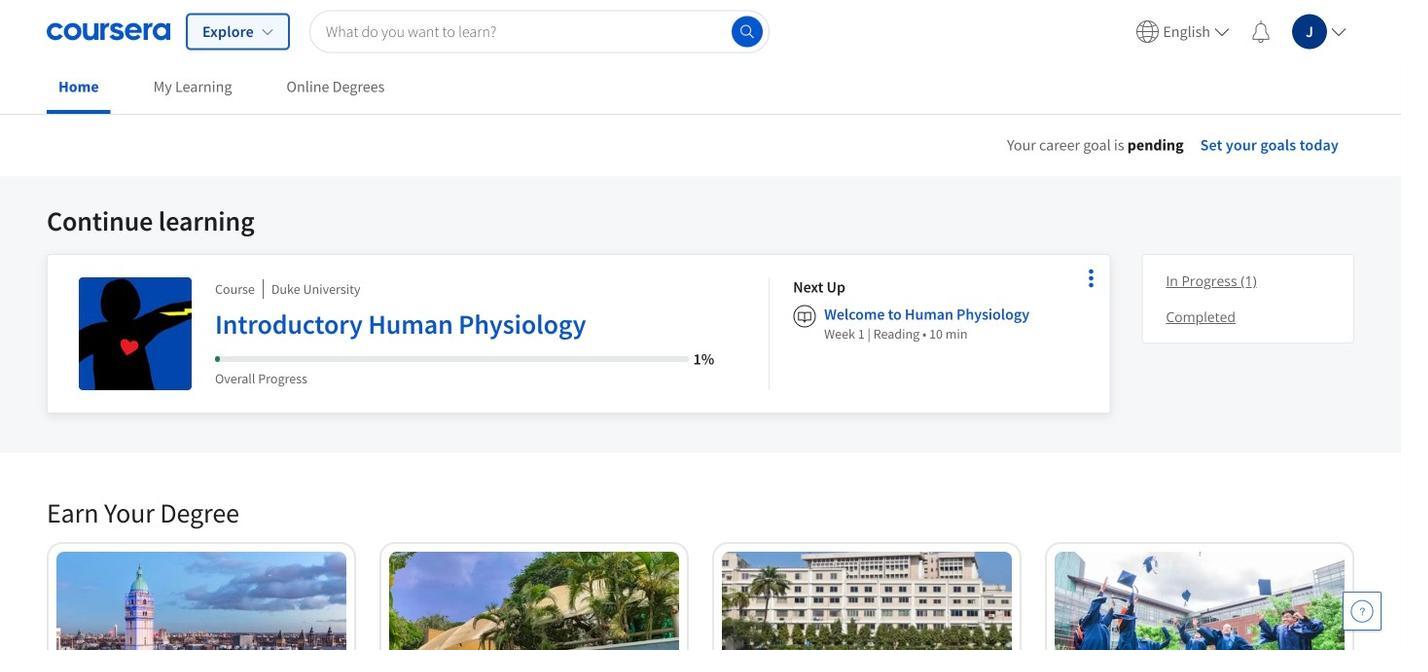 Task type: describe. For each thing, give the bounding box(es) containing it.
help center image
[[1351, 599, 1374, 623]]

What do you want to learn? text field
[[309, 10, 770, 53]]



Task type: vqa. For each thing, say whether or not it's contained in the screenshot.
More Option For Introductory Human Physiology ICON
yes



Task type: locate. For each thing, give the bounding box(es) containing it.
earn your degree collection element
[[35, 464, 1366, 650]]

more option for introductory human physiology image
[[1078, 265, 1105, 292]]

menu
[[1128, 0, 1355, 63]]

coursera image
[[47, 16, 170, 47]]

None search field
[[309, 10, 770, 53]]

introductory human physiology image
[[79, 277, 192, 390]]



